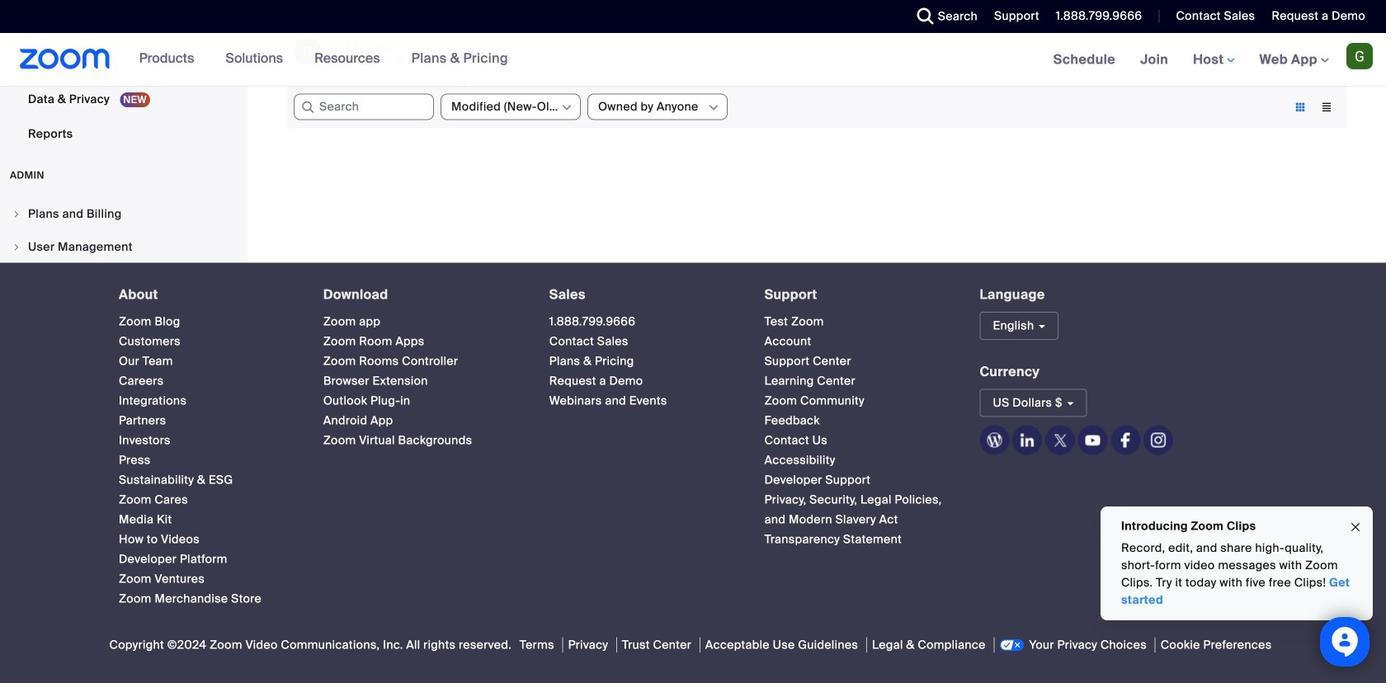 Task type: describe. For each thing, give the bounding box(es) containing it.
grid mode, selected image
[[1287, 100, 1314, 115]]

owner: gary orlando image
[[295, 39, 321, 65]]

zoom logo image
[[20, 49, 110, 69]]

show options image
[[560, 101, 574, 114]]

meetings navigation
[[1041, 33, 1386, 87]]

right image for first menu item from the bottom
[[12, 242, 21, 252]]

right image for second menu item from the bottom of the admin menu 'menu'
[[12, 209, 21, 219]]

gary orlando 3/20/2024, 5:29:31 pm, modified at mar 20, 2024 by gary orlando, link element
[[287, 0, 481, 102]]

4 heading from the left
[[765, 288, 950, 302]]

personal menu menu
[[0, 0, 243, 152]]



Task type: locate. For each thing, give the bounding box(es) containing it.
banner
[[0, 33, 1386, 87]]

close image
[[1349, 518, 1362, 537]]

1 vertical spatial right image
[[12, 242, 21, 252]]

right image
[[12, 209, 21, 219], [12, 242, 21, 252]]

1 right image from the top
[[12, 209, 21, 219]]

1 heading from the left
[[119, 288, 294, 302]]

list mode, not selected image
[[1314, 100, 1340, 115]]

menu item
[[0, 198, 243, 230], [0, 231, 243, 263]]

admin menu menu
[[0, 198, 243, 430]]

product information navigation
[[127, 33, 521, 86]]

1 vertical spatial menu item
[[0, 231, 243, 263]]

1 menu item from the top
[[0, 198, 243, 230]]

profile picture image
[[1347, 43, 1373, 69]]

heading
[[119, 288, 294, 302], [323, 288, 520, 302], [549, 288, 735, 302], [765, 288, 950, 302]]

2 heading from the left
[[323, 288, 520, 302]]

0 vertical spatial menu item
[[0, 198, 243, 230]]

Search text field
[[294, 94, 434, 120]]

2 menu item from the top
[[0, 231, 243, 263]]

2 right image from the top
[[12, 242, 21, 252]]

3 heading from the left
[[549, 288, 735, 302]]

0 vertical spatial right image
[[12, 209, 21, 219]]

show options image
[[707, 101, 720, 114]]



Task type: vqa. For each thing, say whether or not it's contained in the screenshot.
Clips
no



